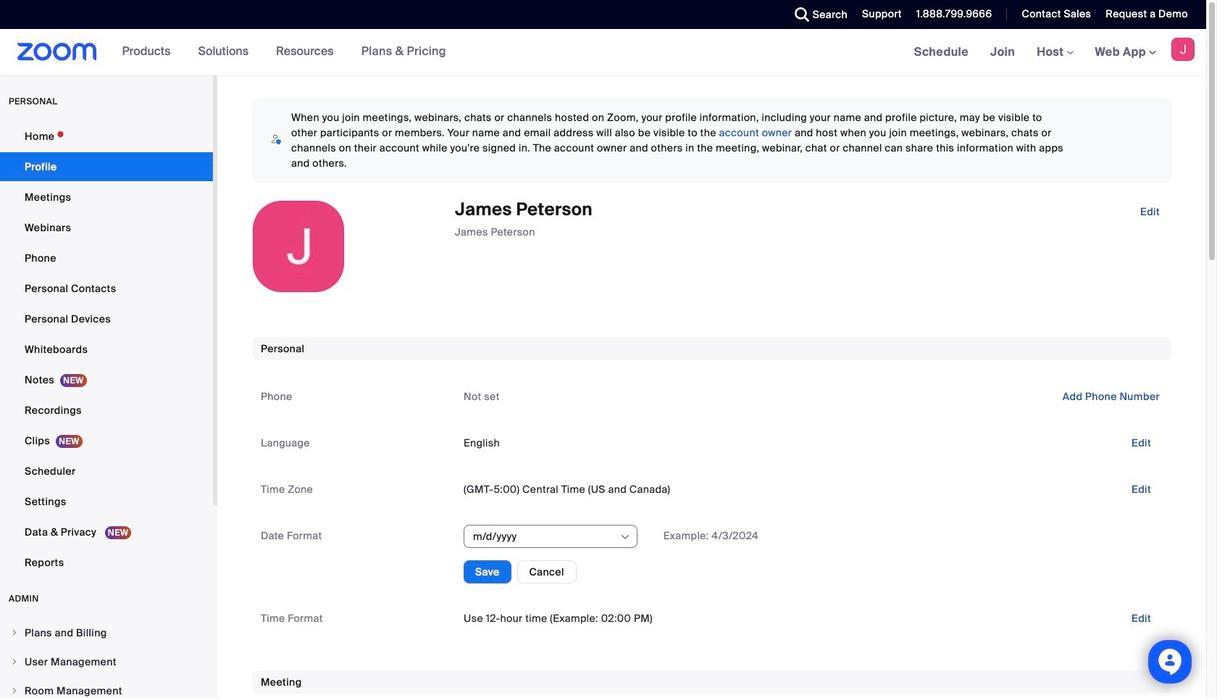 Task type: vqa. For each thing, say whether or not it's contained in the screenshot.
personal menu menu
yes



Task type: describe. For each thing, give the bounding box(es) containing it.
meetings navigation
[[904, 29, 1207, 76]]

personal menu menu
[[0, 122, 213, 579]]

3 menu item from the top
[[0, 677, 213, 698]]

zoom logo image
[[17, 43, 97, 61]]

admin menu menu
[[0, 619, 213, 698]]

right image
[[10, 629, 19, 637]]

1 menu item from the top
[[0, 619, 213, 647]]

show options image
[[620, 532, 631, 543]]

product information navigation
[[111, 29, 457, 75]]

user photo image
[[253, 201, 344, 292]]



Task type: locate. For each thing, give the bounding box(es) containing it.
menu item
[[0, 619, 213, 647], [0, 648, 213, 676], [0, 677, 213, 698]]

banner
[[0, 29, 1207, 76]]

profile picture image
[[1172, 38, 1195, 61]]

2 menu item from the top
[[0, 648, 213, 676]]

0 vertical spatial menu item
[[0, 619, 213, 647]]

0 vertical spatial right image
[[10, 658, 19, 666]]

1 vertical spatial right image
[[10, 687, 19, 695]]

right image for third menu item from the top of the admin menu menu
[[10, 687, 19, 695]]

right image
[[10, 658, 19, 666], [10, 687, 19, 695]]

2 vertical spatial menu item
[[0, 677, 213, 698]]

edit user photo image
[[287, 240, 310, 253]]

1 vertical spatial menu item
[[0, 648, 213, 676]]

1 right image from the top
[[10, 658, 19, 666]]

2 right image from the top
[[10, 687, 19, 695]]

right image for 2nd menu item
[[10, 658, 19, 666]]



